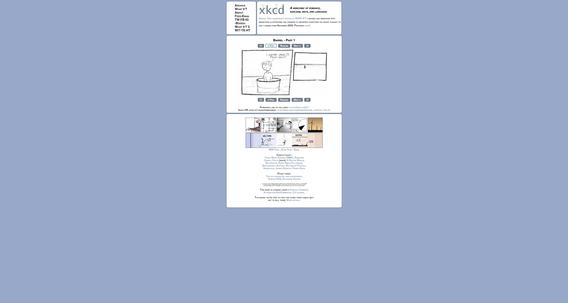 Task type: locate. For each thing, give the bounding box(es) containing it.
xkcd.com logo image
[[259, 3, 286, 16]]

barrel - part 1 image
[[242, 49, 327, 95]]

selected comics image
[[246, 118, 323, 132]]



Task type: describe. For each thing, give the bounding box(es) containing it.
earth temperature timeline image
[[246, 133, 323, 148]]



Task type: vqa. For each thing, say whether or not it's contained in the screenshot.
"cursive letters" image at top
no



